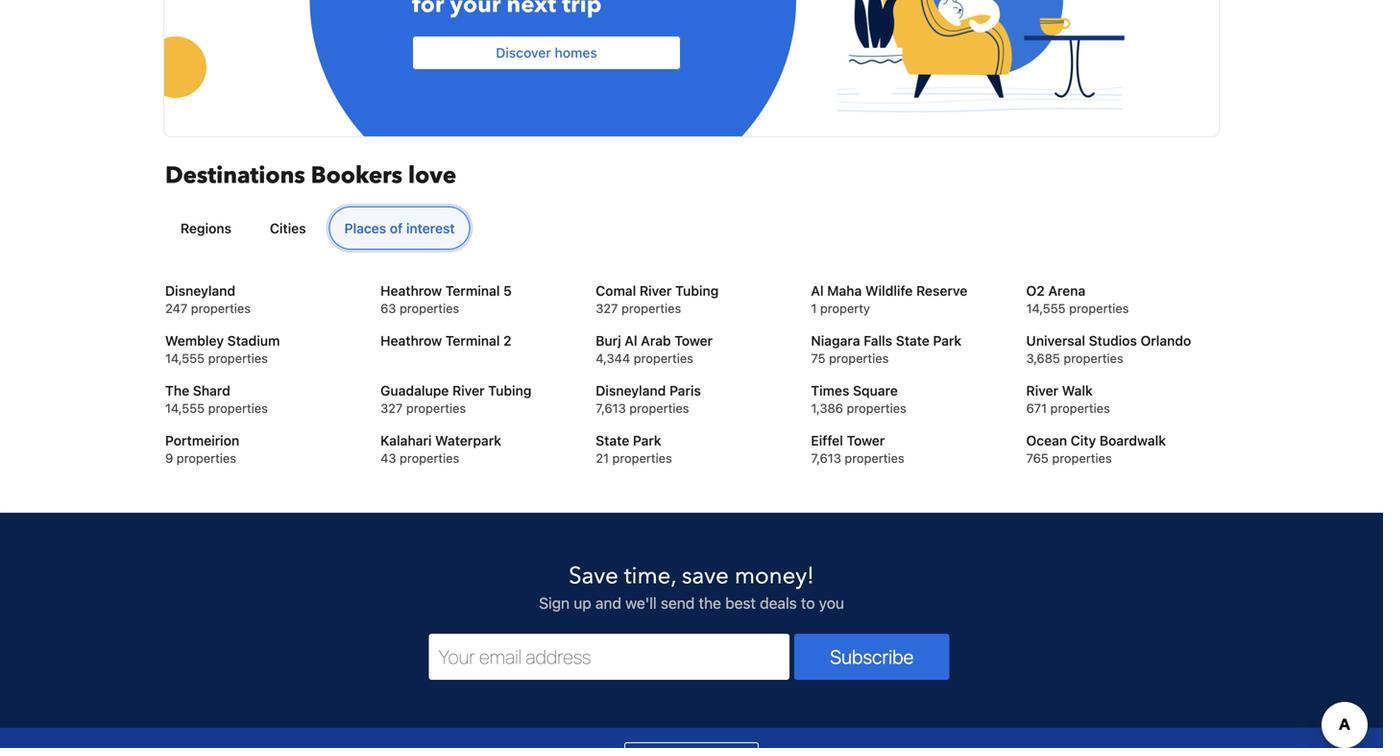 Task type: describe. For each thing, give the bounding box(es) containing it.
regions button
[[165, 206, 247, 250]]

disneyland paris 7,613 properties
[[596, 383, 701, 416]]

discover
[[496, 45, 551, 61]]

shard
[[193, 383, 230, 399]]

properties inside the shard 14,555 properties
[[208, 401, 268, 416]]

city
[[1071, 433, 1096, 449]]

subscribe
[[830, 646, 914, 668]]

the
[[699, 594, 721, 613]]

niagara falls state park link
[[811, 332, 1003, 351]]

Your email address email field
[[429, 634, 790, 680]]

properties inside ocean city boardwalk 765 properties
[[1052, 451, 1112, 466]]

properties inside disneyland paris 7,613 properties
[[630, 401, 689, 416]]

wembley stadium 14,555 properties
[[165, 333, 280, 366]]

save
[[682, 561, 729, 592]]

disneyland link
[[165, 282, 357, 301]]

75
[[811, 351, 826, 366]]

al maha wildlife reserve link
[[811, 282, 1003, 301]]

times square 1,386 properties
[[811, 383, 907, 416]]

disneyland 247 properties
[[165, 283, 251, 316]]

regions
[[181, 221, 232, 236]]

send
[[661, 594, 695, 613]]

portmeirion link
[[165, 431, 357, 451]]

love
[[408, 160, 457, 191]]

maha
[[827, 283, 862, 299]]

properties inside river walk 671 properties
[[1051, 401, 1110, 416]]

comal river tubing 327 properties
[[596, 283, 719, 316]]

3,685
[[1027, 351, 1060, 366]]

destinations
[[165, 160, 305, 191]]

to
[[801, 594, 815, 613]]

al maha wildlife reserve 1 property
[[811, 283, 968, 316]]

properties inside kalahari waterpark 43 properties
[[400, 451, 460, 466]]

terminal for 2
[[446, 333, 500, 349]]

burj al arab tower link
[[596, 332, 788, 351]]

walk
[[1062, 383, 1093, 399]]

eiffel tower link
[[811, 431, 1003, 451]]

burj
[[596, 333, 621, 349]]

best
[[725, 594, 756, 613]]

times
[[811, 383, 850, 399]]

river walk 671 properties
[[1027, 383, 1110, 416]]

save
[[569, 561, 619, 592]]

of
[[390, 221, 403, 236]]

park inside state park 21 properties
[[633, 433, 662, 449]]

comal river tubing link
[[596, 282, 788, 301]]

save time, save money! footer
[[0, 512, 1383, 748]]

property
[[820, 301, 870, 316]]

up
[[574, 594, 592, 613]]

765
[[1027, 451, 1049, 466]]

universal studios orlando link
[[1027, 332, 1218, 351]]

time,
[[624, 561, 676, 592]]

properties inside eiffel tower 7,613 properties
[[845, 451, 905, 466]]

river inside river walk 671 properties
[[1027, 383, 1059, 399]]

wembley stadium link
[[165, 332, 357, 351]]

o2 arena link
[[1027, 282, 1218, 301]]

eiffel
[[811, 433, 843, 449]]

arena
[[1049, 283, 1086, 299]]

universal
[[1027, 333, 1086, 349]]

properties inside comal river tubing 327 properties
[[622, 301, 681, 316]]

9
[[165, 451, 173, 466]]

disneyland for paris
[[596, 383, 666, 399]]

state inside niagara falls state park 75 properties
[[896, 333, 930, 349]]

properties inside burj al arab tower 4,344 properties
[[634, 351, 694, 366]]

guadalupe
[[381, 383, 449, 399]]

comal
[[596, 283, 636, 299]]

money!
[[735, 561, 815, 592]]

universal studios orlando 3,685 properties
[[1027, 333, 1192, 366]]

times square link
[[811, 381, 1003, 401]]

save time, save money! sign up and we'll send the best deals to you
[[539, 561, 844, 613]]

square
[[853, 383, 898, 399]]

portmeirion 9 properties
[[165, 433, 239, 466]]

guadalupe river tubing 327 properties
[[381, 383, 532, 416]]

the shard link
[[165, 381, 357, 401]]

43
[[381, 451, 396, 466]]

tab list containing regions
[[158, 206, 1218, 251]]

heathrow terminal 5 link
[[381, 282, 572, 301]]

1,386
[[811, 401, 843, 416]]

327 for guadalupe river tubing
[[381, 401, 403, 416]]

o2
[[1027, 283, 1045, 299]]

paris
[[670, 383, 701, 399]]

orlando
[[1141, 333, 1192, 349]]

waterpark
[[435, 433, 502, 449]]

burj al arab tower 4,344 properties
[[596, 333, 713, 366]]

properties inside state park 21 properties
[[613, 451, 672, 466]]

properties inside 'heathrow terminal 5 63 properties'
[[400, 301, 459, 316]]

63
[[381, 301, 396, 316]]



Task type: locate. For each thing, give the bounding box(es) containing it.
heathrow inside 'heathrow terminal 5 63 properties'
[[381, 283, 442, 299]]

tower
[[675, 333, 713, 349], [847, 433, 885, 449]]

1 vertical spatial terminal
[[446, 333, 500, 349]]

properties up the arab
[[622, 301, 681, 316]]

327 down 'comal'
[[596, 301, 618, 316]]

327 inside comal river tubing 327 properties
[[596, 301, 618, 316]]

properties inside portmeirion 9 properties
[[177, 451, 236, 466]]

heathrow down 63
[[381, 333, 442, 349]]

0 vertical spatial disneyland
[[165, 283, 235, 299]]

river
[[640, 283, 672, 299], [453, 383, 485, 399], [1027, 383, 1059, 399]]

1 horizontal spatial park
[[933, 333, 962, 349]]

river up "waterpark"
[[453, 383, 485, 399]]

1 vertical spatial heathrow
[[381, 333, 442, 349]]

properties inside o2 arena 14,555 properties
[[1069, 301, 1129, 316]]

disneyland inside disneyland 247 properties
[[165, 283, 235, 299]]

deals
[[760, 594, 797, 613]]

1
[[811, 301, 817, 316]]

tubing inside guadalupe river tubing 327 properties
[[488, 383, 532, 399]]

terminal left 5
[[446, 283, 500, 299]]

0 vertical spatial terminal
[[446, 283, 500, 299]]

327 for comal river tubing
[[596, 301, 618, 316]]

0 horizontal spatial disneyland
[[165, 283, 235, 299]]

1 terminal from the top
[[446, 283, 500, 299]]

1 vertical spatial 7,613
[[811, 451, 841, 466]]

places of interest button
[[329, 206, 470, 250]]

park down disneyland paris 7,613 properties
[[633, 433, 662, 449]]

327
[[596, 301, 618, 316], [381, 401, 403, 416]]

properties
[[191, 301, 251, 316], [400, 301, 459, 316], [622, 301, 681, 316], [1069, 301, 1129, 316], [208, 351, 268, 366], [634, 351, 694, 366], [829, 351, 889, 366], [1064, 351, 1124, 366], [208, 401, 268, 416], [406, 401, 466, 416], [630, 401, 689, 416], [847, 401, 907, 416], [1051, 401, 1110, 416], [177, 451, 236, 466], [400, 451, 460, 466], [613, 451, 672, 466], [845, 451, 905, 466], [1052, 451, 1112, 466]]

1 vertical spatial 14,555
[[165, 351, 205, 366]]

properties inside guadalupe river tubing 327 properties
[[406, 401, 466, 416]]

state park 21 properties
[[596, 433, 672, 466]]

arab
[[641, 333, 671, 349]]

4,344
[[596, 351, 630, 366]]

1 vertical spatial tubing
[[488, 383, 532, 399]]

destinations bookers love
[[165, 160, 457, 191]]

park
[[933, 333, 962, 349], [633, 433, 662, 449]]

terminal left 2
[[446, 333, 500, 349]]

1 horizontal spatial tower
[[847, 433, 885, 449]]

properties down portmeirion
[[177, 451, 236, 466]]

14,555 inside wembley stadium 14,555 properties
[[165, 351, 205, 366]]

14,555 down the
[[165, 401, 205, 416]]

14,555 down o2
[[1027, 301, 1066, 316]]

7,613 for disneyland paris
[[596, 401, 626, 416]]

1 horizontal spatial river
[[640, 283, 672, 299]]

1 vertical spatial state
[[596, 433, 630, 449]]

sign
[[539, 594, 570, 613]]

7,613 down eiffel
[[811, 451, 841, 466]]

tubing up burj al arab tower link
[[676, 283, 719, 299]]

properties down eiffel tower link
[[845, 451, 905, 466]]

2 heathrow from the top
[[381, 333, 442, 349]]

properties inside wembley stadium 14,555 properties
[[208, 351, 268, 366]]

you
[[819, 594, 844, 613]]

river right 'comal'
[[640, 283, 672, 299]]

671
[[1027, 401, 1047, 416]]

247
[[165, 301, 188, 316]]

1 horizontal spatial al
[[811, 283, 824, 299]]

river for comal
[[640, 283, 672, 299]]

14,555 down the 'wembley'
[[165, 351, 205, 366]]

0 vertical spatial tubing
[[676, 283, 719, 299]]

properties down walk
[[1051, 401, 1110, 416]]

heathrow for heathrow terminal 5 63 properties
[[381, 283, 442, 299]]

and
[[596, 594, 622, 613]]

0 horizontal spatial tower
[[675, 333, 713, 349]]

properties inside times square 1,386 properties
[[847, 401, 907, 416]]

properties down square
[[847, 401, 907, 416]]

al inside burj al arab tower 4,344 properties
[[625, 333, 638, 349]]

327 inside guadalupe river tubing 327 properties
[[381, 401, 403, 416]]

properties down o2 arena "link"
[[1069, 301, 1129, 316]]

kalahari waterpark 43 properties
[[381, 433, 502, 466]]

park inside niagara falls state park 75 properties
[[933, 333, 962, 349]]

0 vertical spatial state
[[896, 333, 930, 349]]

state
[[896, 333, 930, 349], [596, 433, 630, 449]]

properties down stadium at the top of page
[[208, 351, 268, 366]]

2 terminal from the top
[[446, 333, 500, 349]]

0 vertical spatial 327
[[596, 301, 618, 316]]

studios
[[1089, 333, 1137, 349]]

river for guadalupe
[[453, 383, 485, 399]]

heathrow terminal 5 63 properties
[[381, 283, 512, 316]]

heathrow up 63
[[381, 283, 442, 299]]

0 vertical spatial tower
[[675, 333, 713, 349]]

1 horizontal spatial state
[[896, 333, 930, 349]]

river inside guadalupe river tubing 327 properties
[[453, 383, 485, 399]]

cities button
[[255, 206, 321, 250]]

1 vertical spatial park
[[633, 433, 662, 449]]

disneyland inside disneyland paris 7,613 properties
[[596, 383, 666, 399]]

2 vertical spatial 14,555
[[165, 401, 205, 416]]

0 horizontal spatial river
[[453, 383, 485, 399]]

places of interest
[[345, 221, 455, 236]]

state inside state park 21 properties
[[596, 433, 630, 449]]

7,613 inside eiffel tower 7,613 properties
[[811, 451, 841, 466]]

1 vertical spatial disneyland
[[596, 383, 666, 399]]

stadium
[[227, 333, 280, 349]]

heathrow
[[381, 283, 442, 299], [381, 333, 442, 349]]

1 vertical spatial tower
[[847, 433, 885, 449]]

falls
[[864, 333, 893, 349]]

tower right eiffel
[[847, 433, 885, 449]]

tab list
[[158, 206, 1218, 251]]

0 horizontal spatial al
[[625, 333, 638, 349]]

subscribe button
[[795, 634, 950, 680]]

properties down "falls"
[[829, 351, 889, 366]]

discover homes link
[[145, 0, 1219, 217]]

kalahari waterpark link
[[381, 431, 572, 451]]

river inside comal river tubing 327 properties
[[640, 283, 672, 299]]

properties inside universal studios orlando 3,685 properties
[[1064, 351, 1124, 366]]

2 horizontal spatial river
[[1027, 383, 1059, 399]]

properties down city
[[1052, 451, 1112, 466]]

14,555 inside o2 arena 14,555 properties
[[1027, 301, 1066, 316]]

river walk link
[[1027, 381, 1218, 401]]

properties down guadalupe
[[406, 401, 466, 416]]

guadalupe river tubing link
[[381, 381, 572, 401]]

boardwalk
[[1100, 433, 1166, 449]]

7,613 for eiffel tower
[[811, 451, 841, 466]]

7,613 up state park 21 properties
[[596, 401, 626, 416]]

river up '671'
[[1027, 383, 1059, 399]]

terminal for 5
[[446, 283, 500, 299]]

state up 21
[[596, 433, 630, 449]]

heathrow terminal 2 link
[[381, 332, 572, 351]]

14,555
[[1027, 301, 1066, 316], [165, 351, 205, 366], [165, 401, 205, 416]]

interest
[[406, 221, 455, 236]]

al right burj
[[625, 333, 638, 349]]

the
[[165, 383, 189, 399]]

al
[[811, 283, 824, 299], [625, 333, 638, 349]]

5
[[503, 283, 512, 299]]

disneyland down 4,344
[[596, 383, 666, 399]]

0 horizontal spatial park
[[633, 433, 662, 449]]

14,555 for the
[[165, 401, 205, 416]]

1 horizontal spatial 327
[[596, 301, 618, 316]]

1 heathrow from the top
[[381, 283, 442, 299]]

properties down paris
[[630, 401, 689, 416]]

portmeirion
[[165, 433, 239, 449]]

places
[[345, 221, 386, 236]]

tubing for comal river tubing
[[676, 283, 719, 299]]

niagara
[[811, 333, 860, 349]]

properties down the arab
[[634, 351, 694, 366]]

2
[[503, 333, 512, 349]]

disneyland up 247
[[165, 283, 235, 299]]

tubing inside comal river tubing 327 properties
[[676, 283, 719, 299]]

14,555 for wembley
[[165, 351, 205, 366]]

tower inside eiffel tower 7,613 properties
[[847, 433, 885, 449]]

1 horizontal spatial disneyland
[[596, 383, 666, 399]]

327 down guadalupe
[[381, 401, 403, 416]]

properties down the shard link
[[208, 401, 268, 416]]

properties right 21
[[613, 451, 672, 466]]

terminal
[[446, 283, 500, 299], [446, 333, 500, 349]]

7,613 inside disneyland paris 7,613 properties
[[596, 401, 626, 416]]

0 vertical spatial 7,613
[[596, 401, 626, 416]]

al inside al maha wildlife reserve 1 property
[[811, 283, 824, 299]]

1 vertical spatial al
[[625, 333, 638, 349]]

terminal inside 'heathrow terminal 5 63 properties'
[[446, 283, 500, 299]]

0 horizontal spatial 7,613
[[596, 401, 626, 416]]

tower inside burj al arab tower 4,344 properties
[[675, 333, 713, 349]]

al up the 1
[[811, 283, 824, 299]]

reserve
[[917, 283, 968, 299]]

we'll
[[626, 594, 657, 613]]

wildlife
[[866, 283, 913, 299]]

0 horizontal spatial tubing
[[488, 383, 532, 399]]

niagara falls state park 75 properties
[[811, 333, 962, 366]]

14,555 for o2
[[1027, 301, 1066, 316]]

1 horizontal spatial 7,613
[[811, 451, 841, 466]]

state right "falls"
[[896, 333, 930, 349]]

tower right the arab
[[675, 333, 713, 349]]

o2 arena 14,555 properties
[[1027, 283, 1129, 316]]

properties inside disneyland 247 properties
[[191, 301, 251, 316]]

0 vertical spatial 14,555
[[1027, 301, 1066, 316]]

ocean city boardwalk 765 properties
[[1027, 433, 1166, 466]]

properties up heathrow terminal 2
[[400, 301, 459, 316]]

discover homes
[[496, 45, 597, 61]]

0 vertical spatial al
[[811, 283, 824, 299]]

properties up wembley stadium 14,555 properties on the left of page
[[191, 301, 251, 316]]

ocean
[[1027, 433, 1067, 449]]

state park link
[[596, 431, 788, 451]]

homes
[[555, 45, 597, 61]]

properties down kalahari
[[400, 451, 460, 466]]

1 horizontal spatial tubing
[[676, 283, 719, 299]]

1 vertical spatial 327
[[381, 401, 403, 416]]

14,555 inside the shard 14,555 properties
[[165, 401, 205, 416]]

0 vertical spatial park
[[933, 333, 962, 349]]

disneyland for 247
[[165, 283, 235, 299]]

the shard 14,555 properties
[[165, 383, 268, 416]]

disneyland
[[165, 283, 235, 299], [596, 383, 666, 399]]

disneyland paris link
[[596, 381, 788, 401]]

0 vertical spatial heathrow
[[381, 283, 442, 299]]

tubing down 2
[[488, 383, 532, 399]]

properties down studios
[[1064, 351, 1124, 366]]

wembley
[[165, 333, 224, 349]]

kalahari
[[381, 433, 432, 449]]

properties inside niagara falls state park 75 properties
[[829, 351, 889, 366]]

0 horizontal spatial state
[[596, 433, 630, 449]]

park down reserve on the top
[[933, 333, 962, 349]]

tubing
[[676, 283, 719, 299], [488, 383, 532, 399]]

0 horizontal spatial 327
[[381, 401, 403, 416]]

eiffel tower 7,613 properties
[[811, 433, 905, 466]]

21
[[596, 451, 609, 466]]

heathrow terminal 2
[[381, 333, 512, 349]]

heathrow for heathrow terminal 2
[[381, 333, 442, 349]]

tubing for guadalupe river tubing
[[488, 383, 532, 399]]



Task type: vqa. For each thing, say whether or not it's contained in the screenshot.
31 January 2024 option
no



